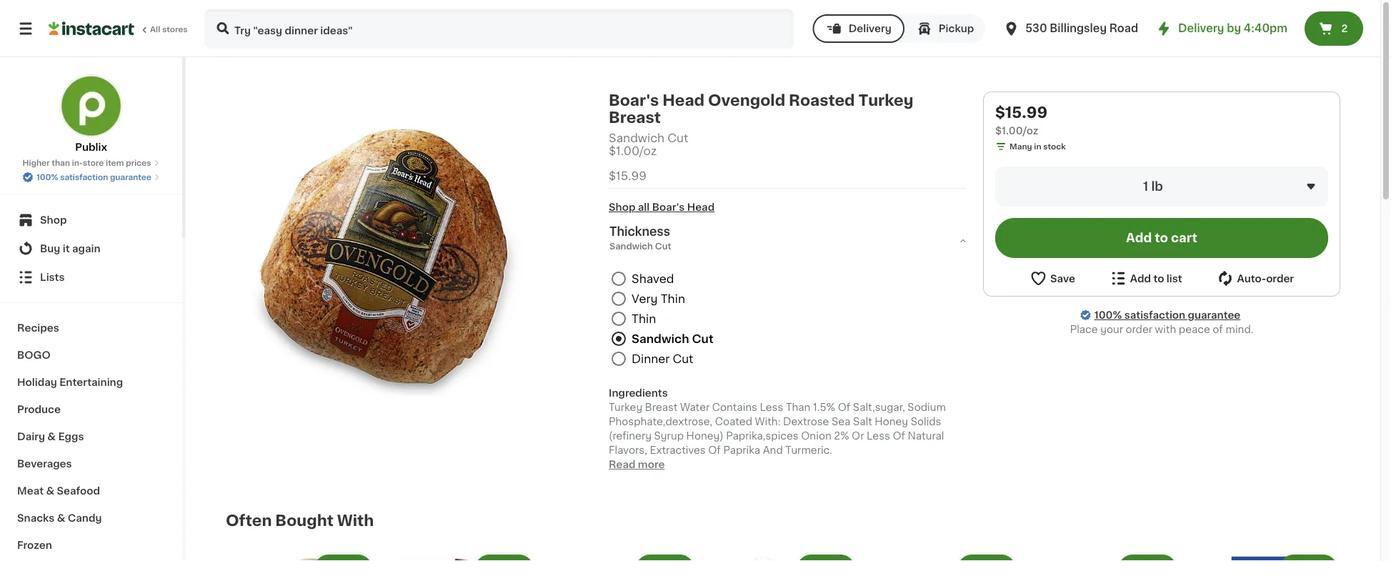 Task type: describe. For each thing, give the bounding box(es) containing it.
syrup
[[654, 431, 684, 441]]

sea
[[832, 417, 851, 427]]

shop all boar's head
[[609, 202, 715, 212]]

1 vertical spatial of
[[893, 431, 906, 441]]

produce link
[[9, 396, 174, 423]]

often
[[226, 513, 272, 528]]

cut for sandwich cut $1.00/oz
[[668, 132, 689, 144]]

many in stock
[[1010, 143, 1066, 150]]

1
[[1144, 180, 1149, 193]]

2 button
[[1305, 11, 1364, 46]]

holiday entertaining
[[17, 377, 123, 387]]

very thin
[[632, 293, 685, 305]]

higher than in-store item prices
[[22, 159, 151, 167]]

stock
[[1044, 143, 1066, 150]]

boar's
[[609, 93, 659, 108]]

shaved
[[632, 273, 674, 285]]

0 vertical spatial less
[[760, 403, 784, 413]]

mind.
[[1226, 325, 1254, 335]]

$1.00/oz inside $15.99 $1.00/oz
[[996, 126, 1039, 136]]

1 horizontal spatial 100% satisfaction guarantee
[[1095, 310, 1241, 320]]

than
[[52, 159, 70, 167]]

$15.99 $1.00/oz
[[996, 105, 1048, 136]]

2 product group from the left
[[387, 552, 536, 561]]

dairy & eggs
[[17, 432, 84, 442]]

1 lb
[[1144, 180, 1164, 193]]

road
[[1110, 23, 1139, 34]]

holiday entertaining link
[[9, 369, 174, 396]]

read
[[609, 460, 636, 470]]

it
[[63, 244, 70, 254]]

buy it again link
[[9, 234, 174, 263]]

boar's head ovengold roasted turkey breast image
[[237, 103, 535, 400]]

entertaining
[[59, 377, 123, 387]]

by
[[1228, 23, 1242, 34]]

2%
[[834, 431, 850, 441]]

honey)
[[687, 431, 724, 441]]

item
[[106, 159, 124, 167]]

and
[[763, 445, 783, 455]]

delivery by 4:40pm
[[1179, 23, 1288, 34]]

instacart logo image
[[49, 20, 134, 37]]

530 billingsley road button
[[1003, 9, 1139, 49]]

all stores
[[150, 25, 188, 33]]

Search field
[[206, 10, 793, 47]]

dairy & eggs link
[[9, 423, 174, 450]]

shop link
[[9, 206, 174, 234]]

delivery for delivery by 4:40pm
[[1179, 23, 1225, 34]]

shop for shop
[[40, 215, 67, 225]]

& for meat
[[46, 486, 54, 496]]

add to cart button
[[996, 218, 1329, 258]]

publix logo image
[[60, 74, 123, 137]]

save
[[1051, 273, 1076, 283]]

2
[[1342, 24, 1348, 34]]

very
[[632, 293, 658, 305]]

100% satisfaction guarantee button
[[22, 169, 160, 183]]

meat & seafood
[[17, 486, 100, 496]]

breast inside ingredients turkey breast water contains less than 1.5% of salt,sugar, sodium phosphate,dextrose, coated with: dextrose sea salt honey solids (refinery syrup honey) paprika,spices onion 2% or less of natural flavors, extractives of paprika and turmeric. read more
[[645, 403, 678, 413]]

higher than in-store item prices link
[[22, 157, 160, 169]]

& for dairy
[[47, 432, 56, 442]]

cut for sandwich cut
[[692, 333, 714, 345]]

turmeric.
[[786, 445, 833, 455]]

100% inside 100% satisfaction guarantee link
[[1095, 310, 1123, 320]]

store
[[83, 159, 104, 167]]

again
[[72, 244, 101, 254]]

5 product group from the left
[[870, 552, 1019, 561]]

or
[[852, 431, 865, 441]]

ingredients turkey breast water contains less than 1.5% of salt,sugar, sodium phosphate,dextrose, coated with: dextrose sea salt honey solids (refinery syrup honey) paprika,spices onion 2% or less of natural flavors, extractives of paprika and turmeric. read more
[[609, 388, 946, 470]]

1 vertical spatial less
[[867, 431, 891, 441]]

sandwich cut $1.00/oz
[[609, 132, 689, 157]]

guarantee inside 100% satisfaction guarantee link
[[1188, 310, 1241, 320]]

billingsley
[[1050, 23, 1107, 34]]

cart
[[1172, 232, 1198, 244]]

breast inside boar's head ovengold roasted turkey breast
[[609, 110, 661, 125]]

contains
[[713, 403, 758, 413]]

natural
[[908, 431, 945, 441]]

add for add to cart
[[1127, 232, 1153, 244]]

seafood
[[57, 486, 100, 496]]

beverages
[[17, 459, 72, 469]]

boar's head ovengold roasted turkey breast
[[609, 93, 914, 125]]

1 horizontal spatial of
[[838, 403, 851, 413]]

snacks
[[17, 513, 55, 523]]

produce
[[17, 405, 61, 415]]

4:40pm
[[1244, 23, 1288, 34]]

publix link
[[60, 74, 123, 154]]

stores
[[162, 25, 188, 33]]

7 product group from the left
[[1192, 552, 1341, 561]]

bogo
[[17, 350, 51, 360]]

lists
[[40, 272, 65, 282]]

delivery for delivery
[[849, 24, 892, 34]]

extractives
[[650, 445, 706, 455]]

in-
[[72, 159, 83, 167]]

higher
[[22, 159, 50, 167]]

turkey inside ingredients turkey breast water contains less than 1.5% of salt,sugar, sodium phosphate,dextrose, coated with: dextrose sea salt honey solids (refinery syrup honey) paprika,spices onion 2% or less of natural flavors, extractives of paprika and turmeric. read more
[[609, 403, 643, 413]]

530 billingsley road
[[1026, 23, 1139, 34]]

meat
[[17, 486, 44, 496]]

4 product group from the left
[[709, 552, 858, 561]]

eggs
[[58, 432, 84, 442]]

0 horizontal spatial of
[[709, 445, 721, 455]]

6 product group from the left
[[1031, 552, 1180, 561]]



Task type: locate. For each thing, give the bounding box(es) containing it.
many
[[1010, 143, 1033, 150]]

than
[[786, 403, 811, 413]]

100% up your
[[1095, 310, 1123, 320]]

0 horizontal spatial thin
[[632, 313, 656, 325]]

(refinery
[[609, 431, 652, 441]]

&
[[47, 432, 56, 442], [46, 486, 54, 496], [57, 513, 65, 523]]

turkey down ingredients
[[609, 403, 643, 413]]

delivery button
[[813, 14, 905, 43]]

to
[[1155, 232, 1169, 244], [1154, 273, 1165, 283]]

$15.99 for $15.99 $1.00/oz
[[996, 105, 1048, 120]]

1 vertical spatial $15.99
[[609, 170, 647, 181]]

0 vertical spatial order
[[1267, 273, 1295, 283]]

sandwich down boar's
[[609, 132, 665, 144]]

0 horizontal spatial 100% satisfaction guarantee
[[37, 173, 151, 181]]

auto-order
[[1238, 273, 1295, 283]]

dairy
[[17, 432, 45, 442]]

0 horizontal spatial guarantee
[[110, 173, 151, 181]]

recipes link
[[9, 315, 174, 342]]

less down honey at the bottom of the page
[[867, 431, 891, 441]]

1 horizontal spatial shop
[[609, 202, 636, 212]]

onion
[[802, 431, 832, 441]]

None search field
[[204, 9, 795, 49]]

1 product group from the left
[[226, 552, 375, 561]]

sandwich
[[609, 132, 665, 144], [632, 333, 690, 345]]

in
[[1035, 143, 1042, 150]]

dextrose
[[784, 417, 830, 427]]

add to cart
[[1127, 232, 1198, 244]]

1 vertical spatial to
[[1154, 273, 1165, 283]]

sandwich for sandwich cut $1.00/oz
[[609, 132, 665, 144]]

ovengold
[[708, 93, 786, 108]]

$15.99
[[996, 105, 1048, 120], [609, 170, 647, 181]]

more
[[638, 460, 665, 470]]

breast down boar's
[[609, 110, 661, 125]]

paprika,spices
[[726, 431, 799, 441]]

0 vertical spatial add
[[1127, 232, 1153, 244]]

add inside button
[[1131, 273, 1152, 283]]

shop for shop all boar's head
[[609, 202, 636, 212]]

to for cart
[[1155, 232, 1169, 244]]

service type group
[[813, 14, 986, 43]]

0 vertical spatial 100%
[[37, 173, 58, 181]]

0 vertical spatial $1.00/oz
[[996, 126, 1039, 136]]

100% down higher
[[37, 173, 58, 181]]

guarantee inside 100% satisfaction guarantee button
[[110, 173, 151, 181]]

recipes
[[17, 323, 59, 333]]

flavors,
[[609, 445, 648, 455]]

0 horizontal spatial less
[[760, 403, 784, 413]]

1.5%
[[813, 403, 836, 413]]

1 vertical spatial order
[[1126, 325, 1153, 335]]

1 horizontal spatial order
[[1267, 273, 1295, 283]]

$1.00/oz up many
[[996, 126, 1039, 136]]

all stores link
[[49, 9, 189, 49]]

0 horizontal spatial shop
[[40, 215, 67, 225]]

1 vertical spatial cut
[[692, 333, 714, 345]]

1 horizontal spatial guarantee
[[1188, 310, 1241, 320]]

100% satisfaction guarantee inside button
[[37, 173, 151, 181]]

100% satisfaction guarantee down store
[[37, 173, 151, 181]]

to for list
[[1154, 273, 1165, 283]]

& right meat
[[46, 486, 54, 496]]

1 horizontal spatial delivery
[[1179, 23, 1225, 34]]

1 vertical spatial turkey
[[609, 403, 643, 413]]

$1.00/oz down boar's
[[609, 145, 657, 157]]

0 vertical spatial guarantee
[[110, 173, 151, 181]]

0 vertical spatial thin
[[661, 293, 685, 305]]

solids
[[911, 417, 942, 427]]

& inside 'link'
[[57, 513, 65, 523]]

$1.00/oz
[[996, 126, 1039, 136], [609, 145, 657, 157]]

0 vertical spatial 100% satisfaction guarantee
[[37, 173, 151, 181]]

of down honey at the bottom of the page
[[893, 431, 906, 441]]

0 horizontal spatial satisfaction
[[60, 173, 108, 181]]

sandwich cut
[[632, 333, 714, 345]]

delivery inside button
[[849, 24, 892, 34]]

to inside "button"
[[1155, 232, 1169, 244]]

& for snacks
[[57, 513, 65, 523]]

0 vertical spatial shop
[[609, 202, 636, 212]]

buy
[[40, 244, 60, 254]]

to inside button
[[1154, 273, 1165, 283]]

0 vertical spatial sandwich
[[609, 132, 665, 144]]

1 vertical spatial sandwich
[[632, 333, 690, 345]]

product group
[[226, 552, 375, 561], [387, 552, 536, 561], [548, 552, 697, 561], [709, 552, 858, 561], [870, 552, 1019, 561], [1031, 552, 1180, 561], [1192, 552, 1341, 561]]

0 horizontal spatial turkey
[[609, 403, 643, 413]]

0 horizontal spatial order
[[1126, 325, 1153, 335]]

1 vertical spatial add
[[1131, 273, 1152, 283]]

cut
[[668, 132, 689, 144], [692, 333, 714, 345], [673, 353, 694, 365]]

1 horizontal spatial less
[[867, 431, 891, 441]]

1 vertical spatial $1.00/oz
[[609, 145, 657, 157]]

0 vertical spatial to
[[1155, 232, 1169, 244]]

guarantee
[[110, 173, 151, 181], [1188, 310, 1241, 320]]

order
[[1267, 273, 1295, 283], [1126, 325, 1153, 335]]

with
[[337, 513, 374, 528]]

0 vertical spatial breast
[[609, 110, 661, 125]]

0 horizontal spatial delivery
[[849, 24, 892, 34]]

0 vertical spatial satisfaction
[[60, 173, 108, 181]]

$1.00/oz inside sandwich cut $1.00/oz
[[609, 145, 657, 157]]

shop
[[609, 202, 636, 212], [40, 215, 67, 225]]

add inside "button"
[[1127, 232, 1153, 244]]

1 horizontal spatial $15.99
[[996, 105, 1048, 120]]

holiday
[[17, 377, 57, 387]]

ingredients
[[609, 388, 668, 398]]

sandwich inside sandwich cut $1.00/oz
[[609, 132, 665, 144]]

frozen
[[17, 540, 52, 550]]

0 vertical spatial turkey
[[859, 93, 914, 108]]

1 vertical spatial breast
[[645, 403, 678, 413]]

sandwich for sandwich cut
[[632, 333, 690, 345]]

1 horizontal spatial $1.00/oz
[[996, 126, 1039, 136]]

with
[[1156, 325, 1177, 335]]

phosphate,dextrose,
[[609, 417, 713, 427]]

0 horizontal spatial $15.99
[[609, 170, 647, 181]]

breast
[[609, 110, 661, 125], [645, 403, 678, 413]]

shop left all
[[609, 202, 636, 212]]

paprika
[[724, 445, 761, 455]]

list
[[1167, 273, 1183, 283]]

pickup
[[939, 24, 975, 34]]

satisfaction down higher than in-store item prices
[[60, 173, 108, 181]]

your
[[1101, 325, 1124, 335]]

with:
[[755, 417, 781, 427]]

auto-order button
[[1217, 269, 1295, 287]]

breast up phosphate,dextrose,
[[645, 403, 678, 413]]

peace
[[1179, 325, 1211, 335]]

shop up buy on the left
[[40, 215, 67, 225]]

all
[[638, 202, 650, 212]]

dinner
[[632, 353, 670, 365]]

& left candy
[[57, 513, 65, 523]]

candy
[[68, 513, 102, 523]]

1 vertical spatial shop
[[40, 215, 67, 225]]

100%
[[37, 173, 58, 181], [1095, 310, 1123, 320]]

add up add to list button
[[1127, 232, 1153, 244]]

add for add to list
[[1131, 273, 1152, 283]]

1 vertical spatial satisfaction
[[1125, 310, 1186, 320]]

guarantee down prices
[[110, 173, 151, 181]]

2 horizontal spatial of
[[893, 431, 906, 441]]

often bought with
[[226, 513, 374, 528]]

salt
[[853, 417, 873, 427]]

satisfaction
[[60, 173, 108, 181], [1125, 310, 1186, 320]]

coated
[[715, 417, 753, 427]]

0 vertical spatial cut
[[668, 132, 689, 144]]

1 vertical spatial 100%
[[1095, 310, 1123, 320]]

honey
[[875, 417, 909, 427]]

satisfaction inside button
[[60, 173, 108, 181]]

0 vertical spatial of
[[838, 403, 851, 413]]

1 lb field
[[996, 167, 1329, 207]]

save button
[[1030, 269, 1076, 287]]

thin right very
[[661, 293, 685, 305]]

boar's
[[652, 202, 685, 212]]

1 vertical spatial 100% satisfaction guarantee
[[1095, 310, 1241, 320]]

0 vertical spatial $15.99
[[996, 105, 1048, 120]]

cut down head
[[668, 132, 689, 144]]

pickup button
[[905, 14, 986, 43]]

2 vertical spatial of
[[709, 445, 721, 455]]

100% inside 100% satisfaction guarantee button
[[37, 173, 58, 181]]

$15.99 up many
[[996, 105, 1048, 120]]

salt,sugar,
[[853, 403, 906, 413]]

cut down sandwich cut
[[673, 353, 694, 365]]

dinner cut
[[632, 353, 694, 365]]

1 vertical spatial &
[[46, 486, 54, 496]]

1 horizontal spatial satisfaction
[[1125, 310, 1186, 320]]

2 vertical spatial cut
[[673, 353, 694, 365]]

3 product group from the left
[[548, 552, 697, 561]]

lb
[[1152, 180, 1164, 193]]

cut inside sandwich cut $1.00/oz
[[668, 132, 689, 144]]

turkey
[[859, 93, 914, 108], [609, 403, 643, 413]]

0 horizontal spatial 100%
[[37, 173, 58, 181]]

to left cart
[[1155, 232, 1169, 244]]

& left eggs in the bottom of the page
[[47, 432, 56, 442]]

100% satisfaction guarantee up with
[[1095, 310, 1241, 320]]

lists link
[[9, 263, 174, 292]]

of
[[838, 403, 851, 413], [893, 431, 906, 441], [709, 445, 721, 455]]

$15.99 for $15.99
[[609, 170, 647, 181]]

1 vertical spatial thin
[[632, 313, 656, 325]]

less up with:
[[760, 403, 784, 413]]

thin down very
[[632, 313, 656, 325]]

turkey inside boar's head ovengold roasted turkey breast
[[859, 93, 914, 108]]

head
[[663, 93, 705, 108]]

thin
[[661, 293, 685, 305], [632, 313, 656, 325]]

0 horizontal spatial $1.00/oz
[[609, 145, 657, 157]]

cut for dinner cut
[[673, 353, 694, 365]]

guarantee up of
[[1188, 310, 1241, 320]]

$15.99 up all
[[609, 170, 647, 181]]

cut up dinner cut
[[692, 333, 714, 345]]

add to list
[[1131, 273, 1183, 283]]

auto-
[[1238, 273, 1267, 283]]

1 horizontal spatial turkey
[[859, 93, 914, 108]]

order inside auto-order button
[[1267, 273, 1295, 283]]

of up sea in the right bottom of the page
[[838, 403, 851, 413]]

satisfaction up place your order with peace of mind.
[[1125, 310, 1186, 320]]

1 horizontal spatial thin
[[661, 293, 685, 305]]

read more button
[[609, 458, 665, 472]]

add left 'list'
[[1131, 273, 1152, 283]]

add to list button
[[1110, 269, 1183, 287]]

place your order with peace of mind.
[[1071, 325, 1254, 335]]

100% satisfaction guarantee
[[37, 173, 151, 181], [1095, 310, 1241, 320]]

head
[[687, 202, 715, 212]]

turkey right roasted
[[859, 93, 914, 108]]

sandwich up dinner cut
[[632, 333, 690, 345]]

bought
[[275, 513, 334, 528]]

of
[[1213, 325, 1224, 335]]

of down honey)
[[709, 445, 721, 455]]

publix
[[75, 142, 107, 152]]

0 vertical spatial &
[[47, 432, 56, 442]]

1 vertical spatial guarantee
[[1188, 310, 1241, 320]]

water
[[681, 403, 710, 413]]

2 vertical spatial &
[[57, 513, 65, 523]]

1 horizontal spatial 100%
[[1095, 310, 1123, 320]]

to left 'list'
[[1154, 273, 1165, 283]]



Task type: vqa. For each thing, say whether or not it's contained in the screenshot.
'Sprouts' related to Sprouts Brands
no



